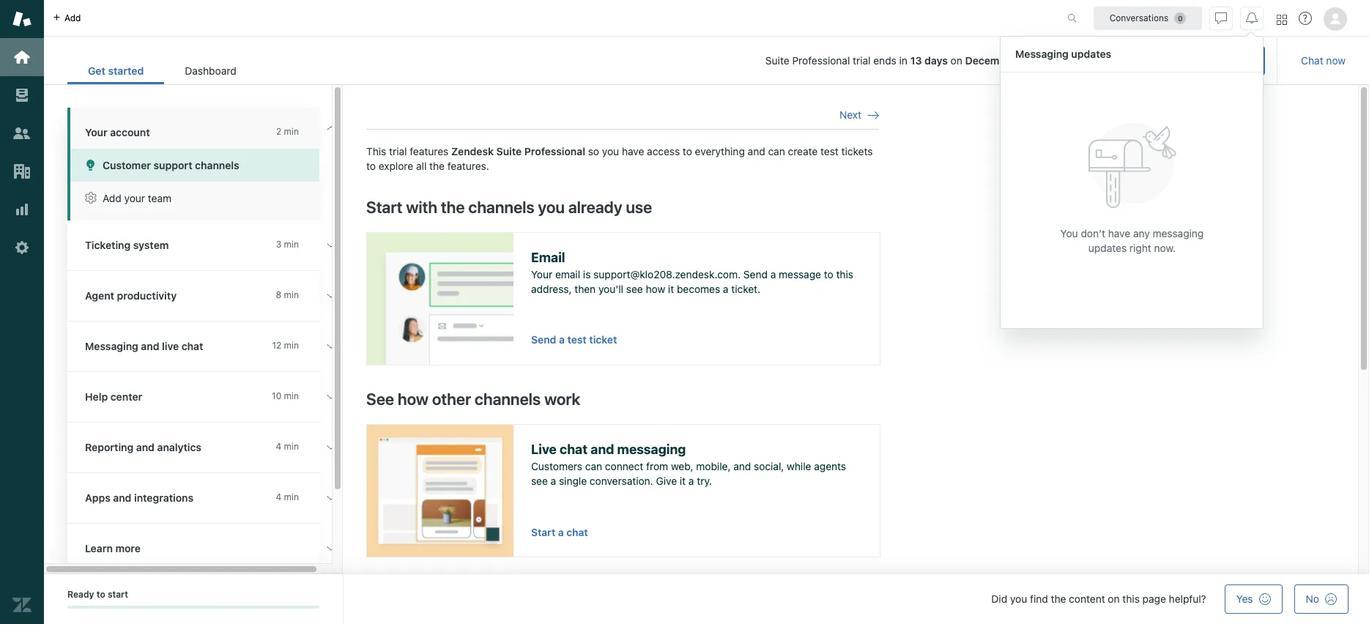 Task type: vqa. For each thing, say whether or not it's contained in the screenshot.
Tabs tab list
no



Task type: locate. For each thing, give the bounding box(es) containing it.
1 vertical spatial you
[[538, 198, 565, 217]]

4 for reporting and analytics
[[276, 441, 282, 452]]

email
[[555, 268, 581, 281]]

plans
[[1128, 54, 1153, 67]]

professional left 'so'
[[525, 145, 586, 158]]

channels down features.
[[469, 198, 535, 217]]

0 vertical spatial see
[[627, 283, 643, 295]]

0 vertical spatial suite
[[766, 54, 790, 67]]

0 vertical spatial 4
[[276, 441, 282, 452]]

4 min inside reporting and analytics heading
[[276, 441, 299, 452]]

start with the channels you already use
[[366, 198, 652, 217]]

1 horizontal spatial your
[[531, 268, 553, 281]]

messaging inside live chat and messaging customers can connect from web, mobile, and social, while agents see a single conversation. give it a try.
[[618, 442, 686, 457]]

and left social,
[[734, 460, 751, 473]]

1 horizontal spatial have
[[1109, 227, 1131, 239]]

1 horizontal spatial see
[[627, 283, 643, 295]]

1 vertical spatial start
[[531, 527, 556, 538]]

trial up explore
[[389, 145, 407, 158]]

now.
[[1155, 241, 1176, 254]]

and left analytics at the left of the page
[[136, 441, 155, 454]]

1 4 min from the top
[[276, 441, 299, 452]]

0 vertical spatial can
[[768, 145, 785, 158]]

it down support@klo208.zendesk.com. on the top of page
[[668, 283, 674, 295]]

have for access
[[622, 145, 644, 158]]

can inside live chat and messaging customers can connect from web, mobile, and social, while agents see a single conversation. give it a try.
[[585, 460, 603, 473]]

channels left work
[[475, 390, 541, 409]]

0 horizontal spatial start
[[366, 198, 403, 217]]

8 min
[[276, 289, 299, 300]]

2 4 from the top
[[276, 492, 282, 503]]

a inside button
[[558, 527, 564, 538]]

1 vertical spatial messaging
[[85, 340, 138, 353]]

get started image
[[12, 48, 32, 67]]

min for messaging and live chat
[[284, 340, 299, 351]]

admin image
[[12, 238, 32, 257]]

menu containing messaging updates
[[1000, 36, 1264, 331]]

apps and integrations heading
[[67, 473, 346, 524]]

tickets
[[842, 145, 873, 158]]

social,
[[754, 460, 784, 473]]

and inside heading
[[113, 492, 132, 504]]

0 vertical spatial chat
[[182, 340, 203, 353]]

on right days
[[951, 54, 963, 67]]

see down customers
[[531, 475, 548, 487]]

4 min inside apps and integrations heading
[[276, 492, 299, 503]]

access
[[647, 145, 680, 158]]

any
[[1134, 227, 1150, 239]]

ticket
[[589, 333, 617, 346]]

ready
[[67, 589, 94, 600]]

dashboard tab
[[164, 57, 257, 84]]

a down customers
[[551, 475, 556, 487]]

your
[[85, 126, 107, 139], [531, 268, 553, 281]]

channels down your account heading on the top left of page
[[195, 159, 239, 171]]

all
[[416, 160, 427, 172]]

did you find the content on this page helpful?
[[992, 593, 1207, 605]]

1 vertical spatial have
[[1109, 227, 1131, 239]]

chat down single
[[567, 527, 588, 538]]

the right find
[[1051, 593, 1067, 605]]

see how other channels work
[[366, 390, 581, 409]]

0 horizontal spatial see
[[531, 475, 548, 487]]

0 horizontal spatial test
[[568, 333, 587, 346]]

3
[[276, 239, 282, 250]]

see inside live chat and messaging customers can connect from web, mobile, and social, while agents see a single conversation. give it a try.
[[531, 475, 548, 487]]

2023
[[1032, 54, 1058, 67]]

to right access
[[683, 145, 692, 158]]

1 min from the top
[[284, 126, 299, 137]]

min for apps and integrations
[[284, 492, 299, 503]]

a left try.
[[689, 475, 694, 487]]

1 vertical spatial 4 min
[[276, 492, 299, 503]]

your up address,
[[531, 268, 553, 281]]

analytics
[[157, 441, 202, 454]]

1 vertical spatial channels
[[469, 198, 535, 217]]

0 vertical spatial it
[[668, 283, 674, 295]]

and up connect
[[591, 442, 614, 457]]

messaging up "from"
[[618, 442, 686, 457]]

send a test ticket link
[[531, 333, 617, 346]]

2 vertical spatial channels
[[475, 390, 541, 409]]

0 vertical spatial you
[[602, 145, 619, 158]]

button displays agent's chat status as invisible. image
[[1216, 12, 1228, 24]]

account
[[110, 126, 150, 139]]

how right see
[[398, 390, 429, 409]]

chat right "live"
[[182, 340, 203, 353]]

section containing suite professional trial ends in
[[269, 46, 1266, 75]]

1 horizontal spatial it
[[680, 475, 686, 487]]

test inside so you have access to everything and can create test tickets to explore all the features.
[[821, 145, 839, 158]]

see right you'll
[[627, 283, 643, 295]]

1 horizontal spatial can
[[768, 145, 785, 158]]

min inside "agent productivity" heading
[[284, 289, 299, 300]]

min inside your account heading
[[284, 126, 299, 137]]

0 horizontal spatial messaging
[[85, 340, 138, 353]]

test left the "ticket"
[[568, 333, 587, 346]]

0 vertical spatial messaging
[[1016, 47, 1069, 60]]

how
[[646, 283, 666, 295], [398, 390, 429, 409]]

don't
[[1081, 227, 1106, 239]]

2 4 min from the top
[[276, 492, 299, 503]]

this left the page on the right bottom
[[1123, 593, 1140, 605]]

0 vertical spatial updates
[[1072, 47, 1112, 60]]

have for any
[[1109, 227, 1131, 239]]

0 vertical spatial your
[[85, 126, 107, 139]]

messaging inside heading
[[85, 340, 138, 353]]

how down support@klo208.zendesk.com. on the top of page
[[646, 283, 666, 295]]

0 horizontal spatial can
[[585, 460, 603, 473]]

in
[[900, 54, 908, 67]]

4 min from the top
[[284, 340, 299, 351]]

messaging for messaging updates
[[1016, 47, 1069, 60]]

send
[[744, 268, 768, 281], [531, 333, 557, 346]]

min inside reporting and analytics heading
[[284, 441, 299, 452]]

compare plans
[[1082, 54, 1153, 67]]

this right message
[[837, 268, 854, 281]]

other
[[432, 390, 471, 409]]

1 horizontal spatial test
[[821, 145, 839, 158]]

see
[[627, 283, 643, 295], [531, 475, 548, 487]]

no
[[1306, 593, 1320, 605]]

this
[[366, 145, 386, 158]]

1 horizontal spatial this
[[1123, 593, 1140, 605]]

see inside email your email is support@klo208.zendesk.com. send a message to this address, then you'll see how it becomes a ticket.
[[627, 283, 643, 295]]

1 vertical spatial your
[[531, 268, 553, 281]]

2 vertical spatial the
[[1051, 593, 1067, 605]]

1 vertical spatial 4
[[276, 492, 282, 503]]

trial left the ends
[[853, 54, 871, 67]]

to right message
[[824, 268, 834, 281]]

1 vertical spatial suite
[[497, 145, 522, 158]]

help
[[85, 391, 108, 403]]

0 vertical spatial have
[[622, 145, 644, 158]]

1 horizontal spatial professional
[[793, 54, 850, 67]]

2 horizontal spatial you
[[1011, 593, 1028, 605]]

send down address,
[[531, 333, 557, 346]]

1 horizontal spatial messaging
[[1016, 47, 1069, 60]]

organizations image
[[12, 162, 32, 181]]

support@klo208.zendesk.com.
[[594, 268, 741, 281]]

2 vertical spatial you
[[1011, 593, 1028, 605]]

0 horizontal spatial suite
[[497, 145, 522, 158]]

explore
[[379, 160, 414, 172]]

0 vertical spatial on
[[951, 54, 963, 67]]

it inside email your email is support@klo208.zendesk.com. send a message to this address, then you'll see how it becomes a ticket.
[[668, 283, 674, 295]]

4 inside reporting and analytics heading
[[276, 441, 282, 452]]

content
[[1069, 593, 1106, 605]]

1 horizontal spatial messaging
[[1153, 227, 1204, 239]]

it down web,
[[680, 475, 686, 487]]

1 vertical spatial this
[[1123, 593, 1140, 605]]

ticket.
[[732, 283, 761, 295]]

have inside so you have access to everything and can create test tickets to explore all the features.
[[622, 145, 644, 158]]

compare
[[1082, 54, 1125, 67]]

1 vertical spatial send
[[531, 333, 557, 346]]

your left account
[[85, 126, 107, 139]]

your inside heading
[[85, 126, 107, 139]]

0 vertical spatial this
[[837, 268, 854, 281]]

start down customers
[[531, 527, 556, 538]]

page
[[1143, 593, 1167, 605]]

0 horizontal spatial on
[[951, 54, 963, 67]]

from
[[646, 460, 669, 473]]

0 horizontal spatial how
[[398, 390, 429, 409]]

learn more heading
[[67, 524, 346, 575]]

and right everything
[[748, 145, 766, 158]]

can inside so you have access to everything and can create test tickets to explore all the features.
[[768, 145, 785, 158]]

test right create on the right top of the page
[[821, 145, 839, 158]]

0 horizontal spatial it
[[668, 283, 674, 295]]

min inside messaging and live chat heading
[[284, 340, 299, 351]]

agent productivity heading
[[67, 271, 346, 322]]

customer
[[103, 159, 151, 171]]

3 min
[[276, 239, 299, 250]]

ticketing system heading
[[67, 221, 346, 271]]

have
[[622, 145, 644, 158], [1109, 227, 1131, 239]]

the
[[430, 160, 445, 172], [441, 198, 465, 217], [1051, 593, 1067, 605]]

messaging and live chat heading
[[67, 322, 346, 372]]

1 4 from the top
[[276, 441, 282, 452]]

4 inside apps and integrations heading
[[276, 492, 282, 503]]

ready to start
[[67, 589, 128, 600]]

with
[[406, 198, 438, 217]]

agent productivity
[[85, 289, 177, 302]]

0 vertical spatial channels
[[195, 159, 239, 171]]

min for ticketing system
[[284, 239, 299, 250]]

find
[[1030, 593, 1049, 605]]

1 vertical spatial updates
[[1089, 241, 1127, 254]]

0 horizontal spatial have
[[622, 145, 644, 158]]

section
[[269, 46, 1266, 75]]

12
[[272, 340, 282, 351]]

updates right 2023
[[1072, 47, 1112, 60]]

0 horizontal spatial your
[[85, 126, 107, 139]]

0 vertical spatial test
[[821, 145, 839, 158]]

can left create on the right top of the page
[[768, 145, 785, 158]]

channels for start with the channels you already use
[[469, 198, 535, 217]]

you inside footer
[[1011, 593, 1028, 605]]

now
[[1327, 54, 1346, 67]]

to inside email your email is support@klo208.zendesk.com. send a message to this address, then you'll see how it becomes a ticket.
[[824, 268, 834, 281]]

0 vertical spatial how
[[646, 283, 666, 295]]

2 min from the top
[[284, 239, 299, 250]]

have left access
[[622, 145, 644, 158]]

0 horizontal spatial trial
[[389, 145, 407, 158]]

0 horizontal spatial messaging
[[618, 442, 686, 457]]

can
[[768, 145, 785, 158], [585, 460, 603, 473]]

1 vertical spatial it
[[680, 475, 686, 487]]

min
[[284, 126, 299, 137], [284, 239, 299, 250], [284, 289, 299, 300], [284, 340, 299, 351], [284, 391, 299, 402], [284, 441, 299, 452], [284, 492, 299, 503]]

you right 'so'
[[602, 145, 619, 158]]

a
[[771, 268, 776, 281], [723, 283, 729, 295], [559, 333, 565, 346], [551, 475, 556, 487], [689, 475, 694, 487], [558, 527, 564, 538]]

0 vertical spatial 4 min
[[276, 441, 299, 452]]

updates
[[1072, 47, 1112, 60], [1089, 241, 1127, 254]]

1 horizontal spatial start
[[531, 527, 556, 538]]

views image
[[12, 86, 32, 105]]

and right apps
[[113, 492, 132, 504]]

1 horizontal spatial on
[[1108, 593, 1120, 605]]

a left message
[[771, 268, 776, 281]]

menu
[[1000, 36, 1264, 331]]

messaging
[[1016, 47, 1069, 60], [85, 340, 138, 353]]

you don't have any messaging updates right now.
[[1061, 227, 1204, 254]]

0 vertical spatial the
[[430, 160, 445, 172]]

messaging up now.
[[1153, 227, 1204, 239]]

you left already
[[538, 198, 565, 217]]

messaging
[[1153, 227, 1204, 239], [618, 442, 686, 457]]

this inside email your email is support@klo208.zendesk.com. send a message to this address, then you'll see how it becomes a ticket.
[[837, 268, 854, 281]]

5 min from the top
[[284, 391, 299, 402]]

start a chat button
[[531, 526, 588, 539]]

min inside "ticketing system" heading
[[284, 239, 299, 250]]

how inside email your email is support@klo208.zendesk.com. send a message to this address, then you'll see how it becomes a ticket.
[[646, 283, 666, 295]]

have inside you don't have any messaging updates right now.
[[1109, 227, 1131, 239]]

productivity
[[117, 289, 177, 302]]

can up single
[[585, 460, 603, 473]]

1 horizontal spatial trial
[[853, 54, 871, 67]]

1 horizontal spatial you
[[602, 145, 619, 158]]

apps and integrations
[[85, 492, 194, 504]]

7 min from the top
[[284, 492, 299, 503]]

1 horizontal spatial send
[[744, 268, 768, 281]]

1 vertical spatial see
[[531, 475, 548, 487]]

a down single
[[558, 527, 564, 538]]

reporting and analytics
[[85, 441, 202, 454]]

updates down 'don't' on the top right of page
[[1089, 241, 1127, 254]]

0 horizontal spatial this
[[837, 268, 854, 281]]

customers image
[[12, 124, 32, 143]]

you inside so you have access to everything and can create test tickets to explore all the features.
[[602, 145, 619, 158]]

work
[[545, 390, 581, 409]]

professional up next
[[793, 54, 850, 67]]

1 vertical spatial can
[[585, 460, 603, 473]]

min inside apps and integrations heading
[[284, 492, 299, 503]]

6 min from the top
[[284, 441, 299, 452]]

1 vertical spatial on
[[1108, 593, 1120, 605]]

1 vertical spatial chat
[[560, 442, 588, 457]]

suite professional trial ends in 13 days on december 4, 2023
[[766, 54, 1058, 67]]

min inside help center heading
[[284, 391, 299, 402]]

address,
[[531, 283, 572, 295]]

customer support channels
[[103, 159, 239, 171]]

10 min
[[272, 391, 299, 402]]

it
[[668, 283, 674, 295], [680, 475, 686, 487]]

to down this
[[366, 160, 376, 172]]

so
[[588, 145, 600, 158]]

trial
[[853, 54, 871, 67], [389, 145, 407, 158]]

chat inside heading
[[182, 340, 203, 353]]

tab list
[[67, 57, 257, 84]]

0 vertical spatial messaging
[[1153, 227, 1204, 239]]

have left any
[[1109, 227, 1131, 239]]

example of conversation inside of messaging and the customer is asking the agent about changing the size of the retail order. image
[[367, 425, 514, 557]]

footer
[[44, 575, 1370, 624]]

0 vertical spatial start
[[366, 198, 403, 217]]

on right content
[[1108, 593, 1120, 605]]

1 vertical spatial messaging
[[618, 442, 686, 457]]

1 horizontal spatial suite
[[766, 54, 790, 67]]

1 horizontal spatial how
[[646, 283, 666, 295]]

to left start
[[97, 589, 105, 600]]

4,
[[1019, 54, 1029, 67]]

the inside so you have access to everything and can create test tickets to explore all the features.
[[430, 160, 445, 172]]

this inside footer
[[1123, 593, 1140, 605]]

you right the did
[[1011, 593, 1028, 605]]

the right with
[[441, 198, 465, 217]]

the right all
[[430, 160, 445, 172]]

4 min for analytics
[[276, 441, 299, 452]]

chat up customers
[[560, 442, 588, 457]]

start left with
[[366, 198, 403, 217]]

start inside button
[[531, 527, 556, 538]]

3 min from the top
[[284, 289, 299, 300]]

0 vertical spatial send
[[744, 268, 768, 281]]

region
[[366, 145, 881, 624]]

2 vertical spatial chat
[[567, 527, 588, 538]]

0 horizontal spatial professional
[[525, 145, 586, 158]]

send up the 'ticket.' at the right
[[744, 268, 768, 281]]

messaging updates
[[1016, 47, 1112, 60]]



Task type: describe. For each thing, give the bounding box(es) containing it.
on inside footer
[[1108, 593, 1120, 605]]

min for reporting and analytics
[[284, 441, 299, 452]]

tab list containing get started
[[67, 57, 257, 84]]

region containing start with the channels you already use
[[366, 145, 881, 624]]

customers
[[531, 460, 583, 473]]

8
[[276, 289, 282, 300]]

add
[[103, 192, 121, 204]]

more
[[115, 542, 141, 555]]

dashboard
[[185, 65, 237, 77]]

reporting and analytics heading
[[67, 423, 346, 473]]

1 vertical spatial how
[[398, 390, 429, 409]]

your account
[[85, 126, 150, 139]]

min for agent productivity
[[284, 289, 299, 300]]

system
[[133, 239, 169, 251]]

1 vertical spatial the
[[441, 198, 465, 217]]

customer support channels button
[[70, 149, 320, 182]]

add your team button
[[70, 182, 320, 215]]

team
[[148, 192, 172, 204]]

you for so
[[602, 145, 619, 158]]

min for help center
[[284, 391, 299, 402]]

reporting image
[[12, 200, 32, 219]]

0 vertical spatial professional
[[793, 54, 850, 67]]

integrations
[[134, 492, 194, 504]]

email
[[531, 250, 566, 265]]

features.
[[448, 160, 489, 172]]

chat now
[[1302, 54, 1346, 67]]

live
[[531, 442, 557, 457]]

example of email conversation inside of the ticketing system and the customer is asking the agent about reimbursement policy. image
[[367, 233, 514, 365]]

right
[[1130, 241, 1152, 254]]

chat
[[1302, 54, 1324, 67]]

start for start a chat
[[531, 527, 556, 538]]

helpful?
[[1169, 593, 1207, 605]]

2 min
[[276, 126, 299, 137]]

1 vertical spatial professional
[[525, 145, 586, 158]]

messaging and live chat
[[85, 340, 203, 353]]

zendesk image
[[12, 596, 32, 615]]

2
[[276, 126, 282, 137]]

conversation.
[[590, 475, 653, 487]]

start for start with the channels you already use
[[366, 198, 403, 217]]

connect
[[605, 460, 644, 473]]

it inside live chat and messaging customers can connect from web, mobile, and social, while agents see a single conversation. give it a try.
[[680, 475, 686, 487]]

create
[[788, 145, 818, 158]]

0 vertical spatial trial
[[853, 54, 871, 67]]

learn more button
[[67, 524, 317, 574]]

ticketing
[[85, 239, 131, 251]]

becomes
[[677, 283, 721, 295]]

get started
[[88, 65, 144, 77]]

you for did
[[1011, 593, 1028, 605]]

give
[[656, 475, 677, 487]]

yes
[[1237, 593, 1254, 605]]

progress-bar progress bar
[[67, 606, 320, 609]]

and inside so you have access to everything and can create test tickets to explore all the features.
[[748, 145, 766, 158]]

chat inside live chat and messaging customers can connect from web, mobile, and social, while agents see a single conversation. give it a try.
[[560, 442, 588, 457]]

send inside email your email is support@klo208.zendesk.com. send a message to this address, then you'll see how it becomes a ticket.
[[744, 268, 768, 281]]

agent
[[85, 289, 114, 302]]

chat inside button
[[567, 527, 588, 538]]

help center heading
[[67, 372, 346, 423]]

compare plans button
[[1069, 46, 1165, 75]]

learn more
[[85, 542, 141, 555]]

while
[[787, 460, 812, 473]]

a left the 'ticket.' at the right
[[723, 283, 729, 295]]

started
[[108, 65, 144, 77]]

next
[[840, 108, 862, 121]]

13
[[911, 54, 922, 67]]

and left "live"
[[141, 340, 159, 353]]

use
[[626, 198, 652, 217]]

footer containing did you find the content on this page helpful?
[[44, 575, 1370, 624]]

channels inside button
[[195, 159, 239, 171]]

your inside email your email is support@klo208.zendesk.com. send a message to this address, then you'll see how it becomes a ticket.
[[531, 268, 553, 281]]

to inside footer
[[97, 589, 105, 600]]

features
[[410, 145, 449, 158]]

conversations button
[[1094, 6, 1203, 30]]

center
[[110, 391, 142, 403]]

is
[[583, 268, 591, 281]]

live
[[162, 340, 179, 353]]

try.
[[697, 475, 712, 487]]

your account heading
[[67, 108, 346, 149]]

web,
[[671, 460, 694, 473]]

days
[[925, 54, 948, 67]]

so you have access to everything and can create test tickets to explore all the features.
[[366, 145, 873, 172]]

a left the "ticket"
[[559, 333, 565, 346]]

this trial features zendesk suite professional
[[366, 145, 586, 158]]

the inside footer
[[1051, 593, 1067, 605]]

4 for apps and integrations
[[276, 492, 282, 503]]

1 vertical spatial trial
[[389, 145, 407, 158]]

channels for see how other channels work
[[475, 390, 541, 409]]

December 4, 2023 text field
[[966, 54, 1058, 67]]

messaging for messaging and live chat
[[85, 340, 138, 353]]

get help image
[[1299, 12, 1313, 25]]

your
[[124, 192, 145, 204]]

zendesk
[[451, 145, 494, 158]]

4 min for integrations
[[276, 492, 299, 503]]

0 horizontal spatial send
[[531, 333, 557, 346]]

1 vertical spatial test
[[568, 333, 587, 346]]

support
[[154, 159, 192, 171]]

messaging inside you don't have any messaging updates right now.
[[1153, 227, 1204, 239]]

conversations
[[1110, 12, 1169, 23]]

notifications image
[[1247, 12, 1258, 24]]

start a chat
[[531, 527, 588, 538]]

live chat and messaging customers can connect from web, mobile, and social, while agents see a single conversation. give it a try.
[[531, 442, 847, 487]]

you'll
[[599, 283, 624, 295]]

message
[[779, 268, 822, 281]]

chat now button
[[1290, 46, 1358, 75]]

december
[[966, 54, 1017, 67]]

get
[[88, 65, 105, 77]]

0 horizontal spatial you
[[538, 198, 565, 217]]

min for your account
[[284, 126, 299, 137]]

did
[[992, 593, 1008, 605]]

start
[[108, 589, 128, 600]]

add
[[64, 12, 81, 23]]

main element
[[0, 0, 44, 624]]

apps
[[85, 492, 111, 504]]

updates inside you don't have any messaging updates right now.
[[1089, 241, 1127, 254]]

zendesk support image
[[12, 10, 32, 29]]

zendesk products image
[[1277, 14, 1288, 25]]

reporting
[[85, 441, 134, 454]]

you
[[1061, 227, 1079, 239]]



